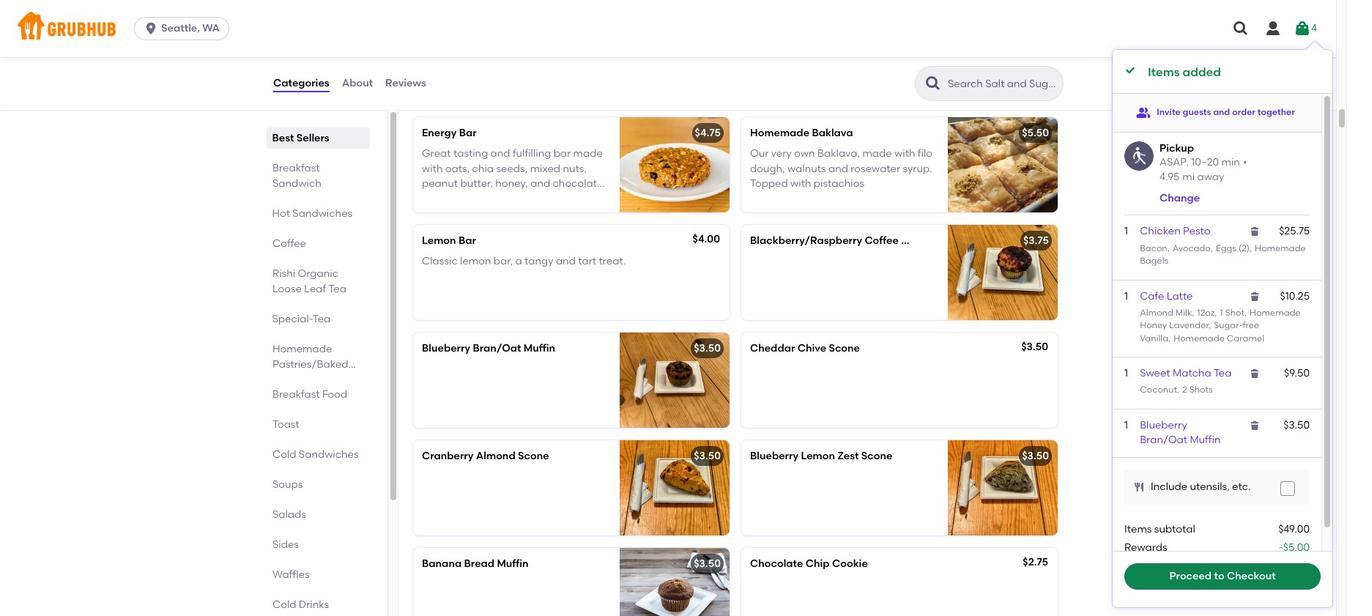 Task type: describe. For each thing, give the bounding box(es) containing it.
classic
[[422, 255, 458, 268]]

honey
[[1140, 320, 1167, 331]]

main navigation navigation
[[0, 0, 1336, 57]]

$3.50 for blueberry lemon zest scone image
[[1022, 450, 1049, 462]]

hot
[[273, 207, 290, 220]]

svg image inside main navigation navigation
[[1264, 20, 1282, 37]]

homemade for homemade baklava
[[750, 127, 810, 139]]

nutella
[[533, 40, 569, 52]]

scone for cheddar chive scone
[[829, 342, 860, 355]]

$3.50 inside items added tooltip
[[1284, 419, 1310, 431]]

cold sandwiches
[[273, 448, 359, 461]]

0 horizontal spatial lemon
[[422, 235, 456, 247]]

sandwiches for hot sandwiches
[[293, 207, 353, 220]]

cafe latte
[[1140, 290, 1193, 302]]

homemade for homemade caramel
[[1174, 333, 1225, 343]]

homemade caramel
[[1174, 333, 1264, 343]]

proceed to checkout
[[1169, 570, 1276, 582]]

homemade pastries/baked goods breakfast food
[[273, 343, 348, 401]]

1 for cafe latte
[[1125, 290, 1128, 302]]

homemade honey lavender
[[1140, 308, 1301, 331]]

milk
[[1176, 308, 1192, 318]]

coconut
[[1140, 385, 1177, 395]]

12oz
[[1197, 308, 1215, 318]]

min
[[1222, 156, 1240, 169]]

0 horizontal spatial blueberry bran/oat muffin
[[422, 342, 555, 355]]

checkout
[[1227, 570, 1276, 582]]

chocolate inside creamy and delicious nutella cheesecake with an oreo cookie base. a sweet and chocolate delight!
[[515, 70, 566, 82]]

tasting
[[453, 148, 488, 160]]

cafe latte link
[[1140, 290, 1193, 302]]

svg image down caramel
[[1249, 368, 1261, 379]]

items for items subtotal
[[1125, 523, 1152, 536]]

special-tea
[[273, 313, 331, 325]]

is
[[862, 55, 869, 67]]

not
[[750, 70, 767, 82]]

cake
[[901, 235, 928, 247]]

tea inside rishi organic loose leaf tea
[[328, 283, 346, 295]]

a inside lebanese style date stuffed cookie. a wonderful treat that is light and not too sweet.
[[750, 55, 758, 67]]

cold for cold drinks
[[273, 599, 296, 611]]

shot
[[1225, 308, 1245, 318]]

muffin inside items added tooltip
[[1190, 434, 1221, 446]]

chicken
[[1140, 225, 1181, 238]]

energy bar image
[[620, 117, 730, 213]]

with inside great tasting and fulfilling bar made with oats, chia seeds, mixed nuts, peanut butter, honey, and chocolate chips.
[[422, 162, 443, 175]]

great tasting and fulfilling bar made with oats, chia seeds, mixed nuts, peanut butter, honey, and chocolate chips.
[[422, 148, 603, 205]]

-
[[1279, 541, 1283, 554]]

blueberry bran/oat muffin image
[[620, 333, 730, 428]]

$3.50 for blueberry bran/oat muffin image
[[694, 342, 721, 355]]

svg image inside seattle, wa 'button'
[[144, 21, 158, 36]]

lemon
[[460, 255, 491, 268]]

peanut
[[422, 177, 458, 190]]

bacon
[[1140, 243, 1168, 253]]

subtotal
[[1154, 523, 1195, 536]]

2
[[1182, 385, 1187, 395]]

pickup icon image
[[1125, 141, 1154, 170]]

base.
[[422, 70, 449, 82]]

1 horizontal spatial lemon
[[801, 450, 835, 462]]

cold for cold sandwiches
[[273, 448, 296, 461]]

rosewater
[[851, 162, 900, 175]]

classic lemon bar, a tangy and tart treat.
[[422, 255, 626, 268]]

pesto
[[1183, 225, 1211, 238]]

rishi organic loose leaf tea
[[273, 267, 346, 295]]

rishi
[[273, 267, 295, 280]]

and inside items added tooltip
[[1213, 107, 1230, 117]]

$4.75
[[695, 127, 721, 139]]

bread
[[464, 558, 495, 570]]

date maamoul image
[[948, 10, 1058, 105]]

coconut 2 shots
[[1140, 385, 1213, 395]]

proceed to checkout button
[[1125, 563, 1321, 590]]

Search Salt and Sugar Cafe and Bakery search field
[[946, 77, 1059, 91]]

almond milk 12oz 1 shot
[[1140, 308, 1245, 318]]

made inside our very own baklava, made with filo dough, walnuts and rosewater syrup. topped with pistachios
[[863, 148, 892, 160]]

cranberry almond scone image
[[620, 440, 730, 536]]

together
[[1258, 107, 1295, 117]]

homemade for homemade honey lavender
[[1250, 308, 1301, 318]]

matcha
[[1173, 367, 1211, 379]]

lavender
[[1169, 320, 1209, 331]]

shots
[[1189, 385, 1213, 395]]

treat.
[[599, 255, 626, 268]]

4.95
[[1160, 171, 1180, 183]]

our
[[750, 148, 769, 160]]

wonderful
[[760, 55, 810, 67]]

our very own baklava, made with filo dough, walnuts and rosewater syrup. topped with pistachios
[[750, 148, 933, 190]]

$10.25
[[1280, 290, 1310, 302]]

pastries/baked
[[273, 358, 348, 371]]

pistachios
[[814, 177, 864, 190]]

waffles
[[273, 568, 310, 581]]

syrup.
[[903, 162, 932, 175]]

banana
[[422, 558, 462, 570]]

seattle, wa button
[[134, 17, 235, 40]]

blueberry bran/oat muffin inside items added tooltip
[[1140, 419, 1221, 446]]

baklava
[[812, 127, 853, 139]]

svg image up etc.
[[1249, 420, 1261, 431]]

1 vertical spatial tea
[[313, 313, 331, 325]]

leaf
[[304, 283, 326, 295]]

and down an
[[493, 70, 513, 82]]

and inside our very own baklava, made with filo dough, walnuts and rosewater syrup. topped with pistachios
[[828, 162, 848, 175]]

bar for energy bar
[[459, 127, 477, 139]]

zest
[[838, 450, 859, 462]]

seattle,
[[161, 22, 200, 34]]

blueberry for blueberry bran/oat muffin image
[[422, 342, 470, 355]]

utensils,
[[1190, 481, 1230, 493]]

about button
[[341, 57, 374, 110]]

vanilla
[[1140, 333, 1168, 343]]

that
[[839, 55, 860, 67]]

homemade baklava image
[[948, 117, 1058, 213]]

4
[[1311, 22, 1317, 34]]

people icon image
[[1136, 105, 1151, 120]]

banana bread muffin image
[[620, 548, 730, 616]]

1 for sweet matcha tea
[[1125, 367, 1128, 379]]

nuts,
[[563, 162, 587, 175]]

chocolate
[[750, 558, 803, 570]]

drinks
[[299, 599, 329, 611]]

blueberry lemon zest scone image
[[948, 440, 1058, 536]]

and up seeds,
[[491, 148, 510, 160]]

homemade inside homemade pastries/baked goods breakfast food
[[273, 343, 332, 355]]

with up the syrup.
[[895, 148, 915, 160]]

1 horizontal spatial coffee
[[865, 235, 899, 247]]

items added
[[1148, 65, 1221, 79]]

blackberry/raspberry coffee cake muffin
[[750, 235, 962, 247]]

chia
[[472, 162, 494, 175]]

chocolate inside great tasting and fulfilling bar made with oats, chia seeds, mixed nuts, peanut butter, honey, and chocolate chips.
[[553, 177, 603, 190]]



Task type: locate. For each thing, give the bounding box(es) containing it.
sweet
[[461, 70, 490, 82]]

wa
[[202, 22, 220, 34]]

1 horizontal spatial bran/oat
[[1140, 434, 1188, 446]]

chive
[[798, 342, 826, 355]]

1 horizontal spatial blueberry
[[750, 450, 799, 462]]

homemade down lavender
[[1174, 333, 1225, 343]]

bagels
[[1140, 256, 1169, 266]]

1 vertical spatial breakfast
[[273, 388, 320, 401]]

made up rosewater
[[863, 148, 892, 160]]

1 vertical spatial bran/oat
[[1140, 434, 1188, 446]]

1 vertical spatial sandwiches
[[299, 448, 359, 461]]

2 cold from the top
[[273, 599, 296, 611]]

1 vertical spatial cold
[[273, 599, 296, 611]]

bar up the tasting
[[459, 127, 477, 139]]

$25.75
[[1279, 225, 1310, 238]]

search icon image
[[925, 75, 942, 92]]

and down cookie.
[[896, 55, 916, 67]]

scone
[[829, 342, 860, 355], [518, 450, 549, 462], [861, 450, 893, 462]]

a inside creamy and delicious nutella cheesecake with an oreo cookie base. a sweet and chocolate delight!
[[451, 70, 459, 82]]

latte
[[1167, 290, 1193, 302]]

topped
[[750, 177, 788, 190]]

cheesecake
[[422, 55, 482, 67]]

made up nuts,
[[573, 148, 603, 160]]

0 horizontal spatial almond
[[476, 450, 515, 462]]

2 made from the left
[[863, 148, 892, 160]]

tea right "leaf"
[[328, 283, 346, 295]]

goods
[[273, 374, 305, 386]]

with inside creamy and delicious nutella cheesecake with an oreo cookie base. a sweet and chocolate delight!
[[484, 55, 505, 67]]

blueberry inside items added tooltip
[[1140, 419, 1187, 431]]

1 horizontal spatial almond
[[1140, 308, 1173, 318]]

1 left the sweet
[[1125, 367, 1128, 379]]

a
[[750, 55, 758, 67], [451, 70, 459, 82]]

filo
[[918, 148, 933, 160]]

guests
[[1183, 107, 1211, 117]]

cheddar
[[750, 342, 795, 355]]

mi
[[1183, 171, 1195, 183]]

made inside great tasting and fulfilling bar made with oats, chia seeds, mixed nuts, peanut butter, honey, and chocolate chips.
[[573, 148, 603, 160]]

sweet
[[1140, 367, 1170, 379]]

breakfast up the sandwich
[[273, 162, 320, 174]]

breakfast inside breakfast sandwich
[[273, 162, 320, 174]]

$3.50 for cranberry almond scone image
[[694, 450, 721, 462]]

0 vertical spatial tea
[[328, 283, 346, 295]]

0 horizontal spatial bran/oat
[[473, 342, 521, 355]]

1 vertical spatial chocolate
[[553, 177, 603, 190]]

very
[[771, 148, 792, 160]]

change
[[1160, 192, 1200, 204]]

order
[[1232, 107, 1256, 117]]

pickup asap, 10–20 min • 4.95 mi away
[[1160, 142, 1247, 183]]

a down cheesecake
[[451, 70, 459, 82]]

asap,
[[1160, 156, 1189, 169]]

0 horizontal spatial a
[[451, 70, 459, 82]]

1 vertical spatial items
[[1125, 523, 1152, 536]]

a
[[515, 255, 522, 268]]

2 breakfast from the top
[[273, 388, 320, 401]]

a up not
[[750, 55, 758, 67]]

and left tart
[[556, 255, 576, 268]]

1 breakfast from the top
[[273, 162, 320, 174]]

4 button
[[1294, 15, 1317, 42]]

$5.50
[[1022, 127, 1049, 139]]

and
[[464, 40, 484, 52], [896, 55, 916, 67], [493, 70, 513, 82], [1213, 107, 1230, 117], [491, 148, 510, 160], [828, 162, 848, 175], [531, 177, 550, 190], [556, 255, 576, 268]]

sandwiches down the sandwich
[[293, 207, 353, 220]]

cold left 'drinks'
[[273, 599, 296, 611]]

bacon avocado eggs (2)
[[1140, 243, 1250, 253]]

baklava,
[[818, 148, 860, 160]]

include
[[1151, 481, 1188, 493]]

tea right matcha
[[1214, 367, 1232, 379]]

2 horizontal spatial blueberry
[[1140, 419, 1187, 431]]

items left "added"
[[1148, 65, 1180, 79]]

organic
[[298, 267, 338, 280]]

homemade down $10.25 at the right of the page
[[1250, 308, 1301, 318]]

sweet matcha tea
[[1140, 367, 1232, 379]]

2 vertical spatial tea
[[1214, 367, 1232, 379]]

1 horizontal spatial made
[[863, 148, 892, 160]]

1 made from the left
[[573, 148, 603, 160]]

1 left "chicken"
[[1125, 225, 1128, 238]]

$4.00
[[693, 233, 720, 246]]

2 horizontal spatial scone
[[861, 450, 893, 462]]

seeds,
[[496, 162, 528, 175]]

categories
[[273, 77, 329, 89]]

svg image up $49.00
[[1284, 484, 1292, 493]]

delight!
[[422, 84, 459, 97]]

1 left blueberry bran/oat muffin link
[[1125, 419, 1128, 431]]

tea inside items added tooltip
[[1214, 367, 1232, 379]]

1 vertical spatial almond
[[476, 450, 515, 462]]

banana bread muffin
[[422, 558, 529, 570]]

0 vertical spatial sandwiches
[[293, 207, 353, 220]]

items up rewards
[[1125, 523, 1152, 536]]

scone for cranberry almond scone
[[518, 450, 549, 462]]

svg image left 4 "button"
[[1264, 20, 1282, 37]]

butter,
[[460, 177, 493, 190]]

and up cheesecake
[[464, 40, 484, 52]]

breakfast down goods
[[273, 388, 320, 401]]

$9.50
[[1284, 367, 1310, 379]]

caramel
[[1227, 333, 1264, 343]]

1 for chicken pesto
[[1125, 225, 1128, 238]]

away
[[1197, 171, 1224, 183]]

lemon up classic on the left
[[422, 235, 456, 247]]

hot sandwiches
[[273, 207, 353, 220]]

and inside lebanese style date stuffed cookie. a wonderful treat that is light and not too sweet.
[[896, 55, 916, 67]]

creamy
[[422, 40, 462, 52]]

0 horizontal spatial blueberry
[[422, 342, 470, 355]]

0 vertical spatial breakfast
[[273, 162, 320, 174]]

blackberry/raspberry coffee cake muffin image
[[948, 225, 1058, 320]]

items for items added
[[1148, 65, 1180, 79]]

proceed
[[1169, 570, 1212, 582]]

sandwiches up soups at the left
[[299, 448, 359, 461]]

with down great
[[422, 162, 443, 175]]

svg image
[[1232, 20, 1250, 37], [1294, 20, 1311, 37], [144, 21, 158, 36], [1125, 64, 1136, 76], [1249, 226, 1261, 238], [1249, 290, 1261, 302], [1133, 481, 1145, 493]]

0 vertical spatial blueberry
[[422, 342, 470, 355]]

0 horizontal spatial scone
[[518, 450, 549, 462]]

svg image inside 4 "button"
[[1294, 20, 1311, 37]]

homemade up "very"
[[750, 127, 810, 139]]

sandwiches
[[293, 207, 353, 220], [299, 448, 359, 461]]

homemade inside homemade honey lavender
[[1250, 308, 1301, 318]]

1 horizontal spatial scone
[[829, 342, 860, 355]]

1 vertical spatial blueberry
[[1140, 419, 1187, 431]]

0 horizontal spatial coffee
[[273, 237, 306, 250]]

tangy
[[525, 255, 553, 268]]

blueberry for blueberry lemon zest scone image
[[750, 450, 799, 462]]

coffee left "cake"
[[865, 235, 899, 247]]

cold down toast
[[273, 448, 296, 461]]

$3.50 for banana bread muffin image
[[694, 558, 721, 570]]

lebanese style date stuffed cookie. a wonderful treat that is light and not too sweet. button
[[741, 10, 1058, 105]]

delicious
[[487, 40, 531, 52]]

and left order
[[1213, 107, 1230, 117]]

homemade up 'pastries/baked'
[[273, 343, 332, 355]]

almond right cranberry
[[476, 450, 515, 462]]

invite guests and order together button
[[1136, 99, 1295, 126]]

food
[[322, 388, 347, 401]]

0 vertical spatial chocolate
[[515, 70, 566, 82]]

chocolate down oreo
[[515, 70, 566, 82]]

0 vertical spatial blueberry bran/oat muffin
[[422, 342, 555, 355]]

1
[[1125, 225, 1128, 238], [1125, 290, 1128, 302], [1220, 308, 1223, 318], [1125, 367, 1128, 379], [1125, 419, 1128, 431]]

creamy and delicious nutella cheesecake with an oreo cookie base. a sweet and chocolate delight!
[[422, 40, 583, 97]]

bar for lemon bar
[[459, 235, 476, 247]]

with down walnuts
[[790, 177, 811, 190]]

lemon left zest
[[801, 450, 835, 462]]

etc.
[[1232, 481, 1251, 493]]

energy
[[422, 127, 457, 139]]

1 horizontal spatial blueberry bran/oat muffin
[[1140, 419, 1221, 446]]

cookie
[[550, 55, 583, 67]]

toast
[[273, 418, 299, 431]]

loose
[[273, 283, 302, 295]]

items added tooltip
[[1113, 41, 1333, 607]]

blueberry lemon zest scone
[[750, 450, 893, 462]]

walnuts
[[788, 162, 826, 175]]

chocolate down nuts,
[[553, 177, 603, 190]]

sandwich
[[273, 177, 321, 190]]

cookie
[[832, 558, 868, 570]]

1 for blueberry bran/oat muffin
[[1125, 419, 1128, 431]]

sweet.
[[788, 70, 820, 82]]

1 left cafe
[[1125, 290, 1128, 302]]

stuffed
[[852, 40, 887, 52]]

0 vertical spatial lemon
[[422, 235, 456, 247]]

$5.00
[[1283, 541, 1310, 554]]

cranberry almond scone
[[422, 450, 549, 462]]

sandwiches for cold sandwiches
[[299, 448, 359, 461]]

homemade inside homemade bagels
[[1255, 243, 1306, 253]]

sides
[[273, 538, 299, 551]]

reviews button
[[385, 57, 427, 110]]

0 vertical spatial bar
[[459, 127, 477, 139]]

1 vertical spatial lemon
[[801, 450, 835, 462]]

honey,
[[495, 177, 528, 190]]

blackberry/raspberry
[[750, 235, 862, 247]]

1 vertical spatial blueberry bran/oat muffin
[[1140, 419, 1221, 446]]

almond inside items added tooltip
[[1140, 308, 1173, 318]]

mixed
[[530, 162, 560, 175]]

1 vertical spatial bar
[[459, 235, 476, 247]]

0 vertical spatial bran/oat
[[473, 342, 521, 355]]

nutella oreo cheesecake image
[[620, 10, 730, 105]]

and down mixed
[[531, 177, 550, 190]]

oats,
[[445, 162, 470, 175]]

sellers
[[297, 132, 330, 144]]

and down baklava,
[[828, 162, 848, 175]]

tart
[[578, 255, 596, 268]]

1 left shot
[[1220, 308, 1223, 318]]

homemade down $25.75 at the right top of the page
[[1255, 243, 1306, 253]]

0 vertical spatial almond
[[1140, 308, 1173, 318]]

$3.75
[[1023, 235, 1049, 247]]

sweet matcha tea link
[[1140, 367, 1232, 379]]

svg image
[[1264, 20, 1282, 37], [1249, 368, 1261, 379], [1249, 420, 1261, 431], [1284, 484, 1292, 493]]

change button
[[1160, 191, 1200, 206]]

1 horizontal spatial a
[[750, 55, 758, 67]]

0 vertical spatial cold
[[273, 448, 296, 461]]

with left an
[[484, 55, 505, 67]]

tea down "leaf"
[[313, 313, 331, 325]]

homemade for homemade bagels
[[1255, 243, 1306, 253]]

2 vertical spatial blueberry
[[750, 450, 799, 462]]

almond up honey
[[1140, 308, 1173, 318]]

bar
[[554, 148, 571, 160]]

0 horizontal spatial made
[[573, 148, 603, 160]]

bran/oat inside items added tooltip
[[1140, 434, 1188, 446]]

breakfast sandwich
[[273, 162, 321, 190]]

0 vertical spatial a
[[750, 55, 758, 67]]

1 cold from the top
[[273, 448, 296, 461]]

bran/oat
[[473, 342, 521, 355], [1140, 434, 1188, 446]]

1 vertical spatial a
[[451, 70, 459, 82]]

homemade
[[750, 127, 810, 139], [1255, 243, 1306, 253], [1250, 308, 1301, 318], [1174, 333, 1225, 343], [273, 343, 332, 355]]

invite guests and order together
[[1157, 107, 1295, 117]]

chicken pesto
[[1140, 225, 1211, 238]]

breakfast inside homemade pastries/baked goods breakfast food
[[273, 388, 320, 401]]

lemon bar
[[422, 235, 476, 247]]

bar up lemon
[[459, 235, 476, 247]]

0 vertical spatial items
[[1148, 65, 1180, 79]]

coffee up rishi
[[273, 237, 306, 250]]

chocolate chip cookie
[[750, 558, 868, 570]]



Task type: vqa. For each thing, say whether or not it's contained in the screenshot.
Oats,
yes



